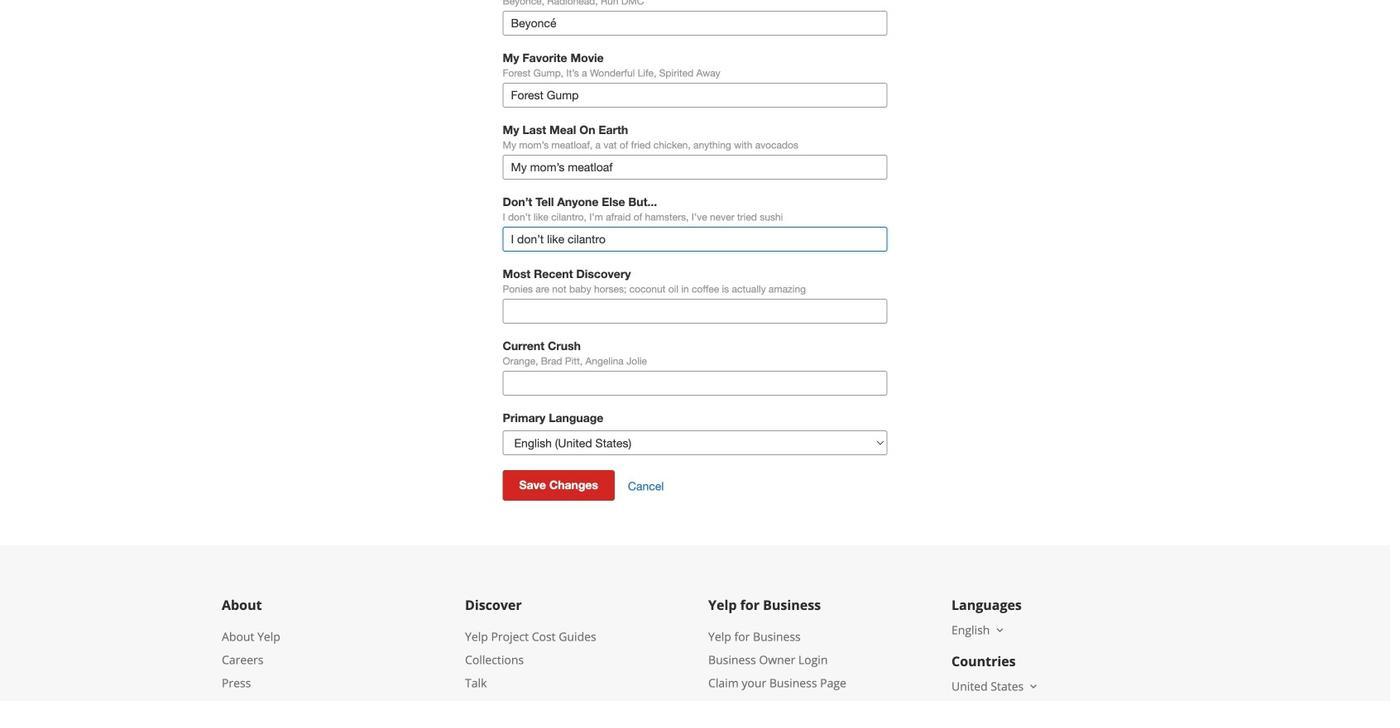 Task type: vqa. For each thing, say whether or not it's contained in the screenshot.
first Get Directions from the right
no



Task type: describe. For each thing, give the bounding box(es) containing it.
16 chevron down v2 image
[[1027, 680, 1041, 693]]



Task type: locate. For each thing, give the bounding box(es) containing it.
None text field
[[503, 83, 888, 108], [503, 155, 888, 180], [503, 371, 888, 396], [503, 83, 888, 108], [503, 155, 888, 180], [503, 371, 888, 396]]

None text field
[[503, 11, 888, 36], [503, 227, 888, 252], [503, 299, 888, 324], [503, 11, 888, 36], [503, 227, 888, 252], [503, 299, 888, 324]]



